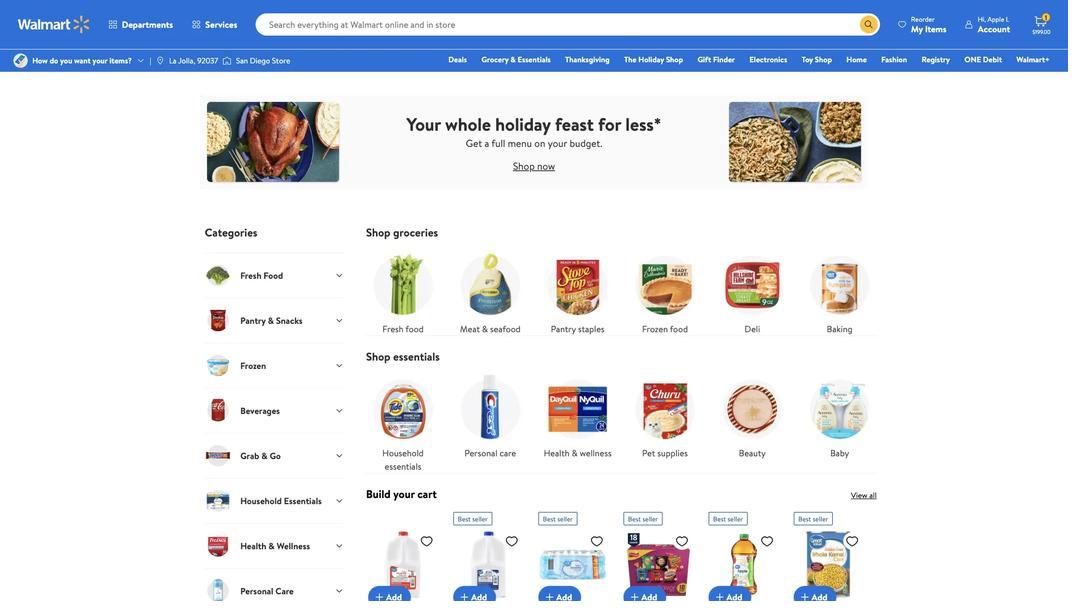 Task type: vqa. For each thing, say whether or not it's contained in the screenshot.
The
yes



Task type: locate. For each thing, give the bounding box(es) containing it.
household up build your cart
[[383, 447, 424, 459]]

toy shop link
[[797, 53, 837, 65]]

0 vertical spatial health
[[544, 447, 570, 459]]

best up the great value purified drinking water, 16.9 fl oz bottles, 40 count image
[[543, 514, 556, 523]]

0 vertical spatial essentials
[[393, 349, 440, 364]]

2 seller from the left
[[558, 514, 573, 523]]

frozen food
[[642, 323, 688, 335]]

1 seller from the left
[[472, 514, 488, 523]]

0 vertical spatial list
[[360, 239, 884, 336]]

store
[[272, 55, 290, 66]]

great value whole vitamin d milk, gallon, 128 fl oz image
[[368, 530, 438, 599]]

frozen for frozen food
[[642, 323, 668, 335]]

grab & go
[[240, 450, 281, 462]]

household inside dropdown button
[[240, 495, 282, 507]]

seller for 5th product group from left
[[813, 514, 829, 523]]

pantry inside pantry & snacks 'dropdown button'
[[240, 314, 266, 327]]

essentials up build your cart
[[385, 460, 422, 472]]

add to cart image for great value 2% reduced fat milk, 128 fl oz image on the left bottom of page
[[458, 590, 471, 601]]

shop for essentials
[[366, 349, 391, 364]]

best for great value 2% reduced fat milk, 128 fl oz image on the left bottom of page
[[458, 514, 471, 523]]

household
[[383, 447, 424, 459], [240, 495, 282, 507]]

seller up the great value purified drinking water, 16.9 fl oz bottles, 40 count image
[[558, 514, 573, 523]]

personal inside personal care link
[[465, 447, 498, 459]]

seller up great value golden sweet whole kernel corn, canned corn, 15 oz can image
[[813, 514, 829, 523]]

your right on
[[548, 136, 567, 150]]

shop right toy
[[815, 54, 832, 65]]

great value purified drinking water, 16.9 fl oz bottles, 40 count image
[[539, 530, 608, 599]]

Search search field
[[256, 13, 880, 36]]

1 horizontal spatial fresh
[[383, 323, 404, 335]]

1 horizontal spatial essentials
[[518, 54, 551, 65]]

fresh left food
[[240, 269, 262, 281]]

frozen
[[642, 323, 668, 335], [240, 359, 266, 372]]

frozen inside frozen food link
[[642, 323, 668, 335]]

0 horizontal spatial add to cart image
[[458, 590, 471, 601]]

best seller up frito-lay flavor mix variety snack pack, 18 count image
[[628, 514, 658, 523]]

your left the cart
[[393, 486, 415, 502]]

gift finder link
[[693, 53, 740, 65]]

0 vertical spatial frozen
[[642, 323, 668, 335]]

1 add to cart image from the left
[[458, 590, 471, 601]]

seller for 2nd product group from the left
[[558, 514, 573, 523]]

walmart+ link
[[1012, 53, 1055, 65]]

best up frito-lay flavor mix variety snack pack, 18 count image
[[628, 514, 641, 523]]

personal for personal care
[[465, 447, 498, 459]]

do
[[50, 55, 58, 66]]

& inside 'dropdown button'
[[268, 314, 274, 327]]

best seller up the great value purified drinking water, 16.9 fl oz bottles, 40 count image
[[543, 514, 573, 523]]

2 horizontal spatial your
[[548, 136, 567, 150]]

essentials down fresh food
[[393, 349, 440, 364]]

best seller up great value 100% apple juice, 96 fl oz image at the right bottom of the page
[[713, 514, 743, 523]]

shop for groceries
[[366, 225, 391, 240]]

& left snacks
[[268, 314, 274, 327]]

household down grab & go
[[240, 495, 282, 507]]

0 horizontal spatial fresh
[[240, 269, 262, 281]]

health left wellness in the bottom left of the page
[[240, 540, 266, 552]]

essentials inside household essentials
[[385, 460, 422, 472]]

shop down fresh food
[[366, 349, 391, 364]]

grocery & essentials
[[482, 54, 551, 65]]

 image left san
[[223, 55, 232, 66]]

Walmart Site-Wide search field
[[256, 13, 880, 36]]

& right the grocery
[[511, 54, 516, 65]]

essentials for household essentials
[[385, 460, 422, 472]]

0 horizontal spatial personal
[[240, 585, 273, 597]]

meat & seafood link
[[454, 248, 528, 336]]

best seller up great value 2% reduced fat milk, 128 fl oz image on the left bottom of page
[[458, 514, 488, 523]]

2 horizontal spatial add to cart image
[[799, 590, 812, 601]]

fresh food link
[[366, 248, 440, 336]]

5 seller from the left
[[813, 514, 829, 523]]

add to cart image for frito-lay flavor mix variety snack pack, 18 count image
[[628, 590, 642, 601]]

personal care
[[465, 447, 516, 459]]

how
[[32, 55, 48, 66]]

your whole holiday feast for less. get a full menu on your budget. shop now. image
[[200, 94, 868, 190]]

your right want
[[93, 55, 108, 66]]

shop left now
[[513, 159, 535, 173]]

1 list from the top
[[360, 239, 884, 336]]

2 add to cart image from the left
[[628, 590, 642, 601]]

best for the great value purified drinking water, 16.9 fl oz bottles, 40 count image
[[543, 514, 556, 523]]

& for go
[[262, 450, 268, 462]]

whole
[[445, 111, 491, 136]]

deals
[[449, 54, 467, 65]]

health & wellness
[[544, 447, 612, 459]]

1 vertical spatial essentials
[[385, 460, 422, 472]]

hi,
[[978, 14, 986, 24]]

holiday
[[495, 111, 551, 136]]

list containing household essentials
[[360, 363, 884, 473]]

5 best from the left
[[799, 514, 811, 523]]

1 horizontal spatial frozen
[[642, 323, 668, 335]]

for
[[598, 111, 621, 136]]

1 vertical spatial your
[[548, 136, 567, 150]]

view all link
[[851, 490, 877, 501]]

fresh for fresh food
[[383, 323, 404, 335]]

the holiday shop link
[[619, 53, 688, 65]]

add to cart image for great value 100% apple juice, 96 fl oz image at the right bottom of the page
[[713, 590, 727, 601]]

3 best from the left
[[628, 514, 641, 523]]

product group
[[454, 508, 523, 601], [539, 508, 608, 601], [624, 508, 693, 601], [709, 508, 779, 601], [794, 508, 864, 601]]

fresh for fresh food
[[240, 269, 262, 281]]

account
[[978, 23, 1011, 35]]

3 add to cart image from the left
[[713, 590, 727, 601]]

& for seafood
[[482, 323, 488, 335]]

|
[[150, 55, 151, 66]]

essentials right the grocery
[[518, 54, 551, 65]]

pantry inside the pantry staples 'link'
[[551, 323, 576, 335]]

services
[[205, 18, 237, 31]]

pet
[[642, 447, 656, 459]]

seller up great value 100% apple juice, 96 fl oz image at the right bottom of the page
[[728, 514, 743, 523]]

best up great value 2% reduced fat milk, 128 fl oz image on the left bottom of page
[[458, 514, 471, 523]]

add to cart image for the great value purified drinking water, 16.9 fl oz bottles, 40 count image
[[543, 590, 557, 601]]

pantry for pantry & snacks
[[240, 314, 266, 327]]

health
[[544, 447, 570, 459], [240, 540, 266, 552]]

food for fresh food
[[406, 323, 424, 335]]

shop now link
[[513, 159, 555, 173]]

full
[[492, 136, 506, 150]]

pantry left staples
[[551, 323, 576, 335]]

list for shop essentials
[[360, 363, 884, 473]]

1 add to cart image from the left
[[373, 590, 386, 601]]

0 horizontal spatial your
[[93, 55, 108, 66]]

jolla,
[[178, 55, 195, 66]]

beauty link
[[716, 372, 790, 460]]

1 best from the left
[[458, 514, 471, 523]]

0 vertical spatial fresh
[[240, 269, 262, 281]]

best seller for third product group from the left
[[628, 514, 658, 523]]

seller for third product group from the left
[[643, 514, 658, 523]]

1 vertical spatial health
[[240, 540, 266, 552]]

 image right |
[[156, 56, 165, 65]]

supplies
[[658, 447, 688, 459]]

1 horizontal spatial personal
[[465, 447, 498, 459]]

electronics
[[750, 54, 788, 65]]

& right meat on the left bottom of page
[[482, 323, 488, 335]]

1 horizontal spatial household
[[383, 447, 424, 459]]

2 list from the top
[[360, 363, 884, 473]]

0 horizontal spatial household
[[240, 495, 282, 507]]

4 best from the left
[[713, 514, 726, 523]]

health & wellness
[[240, 540, 310, 552]]

fresh inside dropdown button
[[240, 269, 262, 281]]

personal for personal care
[[240, 585, 273, 597]]

1 food from the left
[[406, 323, 424, 335]]

0 horizontal spatial frozen
[[240, 359, 266, 372]]

essentials
[[518, 54, 551, 65], [284, 495, 322, 507]]

0 horizontal spatial pantry
[[240, 314, 266, 327]]

health for health & wellness
[[544, 447, 570, 459]]

1 best seller from the left
[[458, 514, 488, 523]]

grab & go button
[[205, 433, 344, 478]]

wellness
[[580, 447, 612, 459]]

fresh up the shop essentials
[[383, 323, 404, 335]]

1 horizontal spatial food
[[670, 323, 688, 335]]

1 horizontal spatial add to cart image
[[543, 590, 557, 601]]

feast
[[555, 111, 594, 136]]

1 vertical spatial household
[[240, 495, 282, 507]]

l
[[1006, 14, 1010, 24]]

household for household essentials
[[240, 495, 282, 507]]

best up great value 100% apple juice, 96 fl oz image at the right bottom of the page
[[713, 514, 726, 523]]

1 vertical spatial essentials
[[284, 495, 322, 507]]

best up great value golden sweet whole kernel corn, canned corn, 15 oz can image
[[799, 514, 811, 523]]

san
[[236, 55, 248, 66]]

personal care button
[[205, 568, 344, 601]]

health left wellness
[[544, 447, 570, 459]]

items
[[925, 23, 947, 35]]

0 horizontal spatial  image
[[156, 56, 165, 65]]

personal left 'care'
[[465, 447, 498, 459]]

list
[[360, 239, 884, 336], [360, 363, 884, 473]]

2 horizontal spatial add to cart image
[[713, 590, 727, 601]]

menu
[[508, 136, 532, 150]]

1 horizontal spatial add to cart image
[[628, 590, 642, 601]]

& left wellness in the bottom left of the page
[[269, 540, 275, 552]]

reorder my items
[[911, 14, 947, 35]]

2 vertical spatial your
[[393, 486, 415, 502]]

1 horizontal spatial  image
[[223, 55, 232, 66]]

3 seller from the left
[[643, 514, 658, 523]]

 image
[[13, 53, 28, 68]]

on
[[535, 136, 546, 150]]

 image
[[223, 55, 232, 66], [156, 56, 165, 65]]

add to favorites list, great value whole vitamin d milk, gallon, 128 fl oz image
[[420, 534, 434, 548]]

best seller up great value golden sweet whole kernel corn, canned corn, 15 oz can image
[[799, 514, 829, 523]]

grab
[[240, 450, 259, 462]]

health & wellness button
[[205, 523, 344, 568]]

& left go
[[262, 450, 268, 462]]

fresh
[[240, 269, 262, 281], [383, 323, 404, 335]]

0 horizontal spatial health
[[240, 540, 266, 552]]

0 vertical spatial essentials
[[518, 54, 551, 65]]

3 best seller from the left
[[628, 514, 658, 523]]

walmart+
[[1017, 54, 1050, 65]]

add to cart image
[[373, 590, 386, 601], [543, 590, 557, 601], [799, 590, 812, 601]]

& left wellness
[[572, 447, 578, 459]]

walmart image
[[18, 16, 90, 33]]

one debit link
[[960, 53, 1007, 65]]

1 vertical spatial list
[[360, 363, 884, 473]]

add to cart image
[[458, 590, 471, 601], [628, 590, 642, 601], [713, 590, 727, 601]]

fashion link
[[877, 53, 913, 65]]

essentials inside dropdown button
[[284, 495, 322, 507]]

build
[[366, 486, 391, 502]]

1 vertical spatial personal
[[240, 585, 273, 597]]

pantry left snacks
[[240, 314, 266, 327]]

0 horizontal spatial food
[[406, 323, 424, 335]]

2 food from the left
[[670, 323, 688, 335]]

fresh inside list
[[383, 323, 404, 335]]

5 best seller from the left
[[799, 514, 829, 523]]

4 best seller from the left
[[713, 514, 743, 523]]

health for health & wellness
[[240, 540, 266, 552]]

1 horizontal spatial pantry
[[551, 323, 576, 335]]

0 horizontal spatial add to cart image
[[373, 590, 386, 601]]

1 horizontal spatial health
[[544, 447, 570, 459]]

household essentials link
[[366, 372, 440, 473]]

personal inside personal care dropdown button
[[240, 585, 273, 597]]

shop left groceries
[[366, 225, 391, 240]]

0 horizontal spatial essentials
[[284, 495, 322, 507]]

categories
[[205, 225, 258, 240]]

essentials up wellness in the bottom left of the page
[[284, 495, 322, 507]]

best for great value 100% apple juice, 96 fl oz image at the right bottom of the page
[[713, 514, 726, 523]]

personal left care
[[240, 585, 273, 597]]

frozen food link
[[628, 248, 702, 336]]

2 add to cart image from the left
[[543, 590, 557, 601]]

seller up frito-lay flavor mix variety snack pack, 18 count image
[[643, 514, 658, 523]]

search icon image
[[865, 20, 874, 29]]

0 vertical spatial personal
[[465, 447, 498, 459]]

2 best seller from the left
[[543, 514, 573, 523]]

list containing fresh food
[[360, 239, 884, 336]]

1 vertical spatial frozen
[[240, 359, 266, 372]]

health inside dropdown button
[[240, 540, 266, 552]]

la
[[169, 55, 177, 66]]

best for great value golden sweet whole kernel corn, canned corn, 15 oz can image
[[799, 514, 811, 523]]

&
[[511, 54, 516, 65], [268, 314, 274, 327], [482, 323, 488, 335], [572, 447, 578, 459], [262, 450, 268, 462], [269, 540, 275, 552]]

pantry
[[240, 314, 266, 327], [551, 323, 576, 335]]

2 best from the left
[[543, 514, 556, 523]]

0 vertical spatial household
[[383, 447, 424, 459]]

frozen inside frozen dropdown button
[[240, 359, 266, 372]]

1 vertical spatial fresh
[[383, 323, 404, 335]]

4 seller from the left
[[728, 514, 743, 523]]

& for snacks
[[268, 314, 274, 327]]

essentials
[[393, 349, 440, 364], [385, 460, 422, 472]]

personal
[[465, 447, 498, 459], [240, 585, 273, 597]]

3 add to cart image from the left
[[799, 590, 812, 601]]

seller up great value 2% reduced fat milk, 128 fl oz image on the left bottom of page
[[472, 514, 488, 523]]

meat
[[460, 323, 480, 335]]



Task type: describe. For each thing, give the bounding box(es) containing it.
san diego store
[[236, 55, 290, 66]]

1 horizontal spatial your
[[393, 486, 415, 502]]

seller for first product group
[[472, 514, 488, 523]]

debit
[[983, 54, 1002, 65]]

personal care link
[[454, 372, 528, 460]]

cart
[[418, 486, 437, 502]]

a
[[485, 136, 489, 150]]

gift
[[698, 54, 711, 65]]

best seller for 2nd product group from the right
[[713, 514, 743, 523]]

fresh food
[[240, 269, 283, 281]]

apple
[[988, 14, 1005, 24]]

0 vertical spatial your
[[93, 55, 108, 66]]

seafood
[[490, 323, 521, 335]]

home link
[[842, 53, 872, 65]]

pantry for pantry staples
[[551, 323, 576, 335]]

best for frito-lay flavor mix variety snack pack, 18 count image
[[628, 514, 641, 523]]

add to cart image for great value golden sweet whole kernel corn, canned corn, 15 oz can image
[[799, 590, 812, 601]]

5 product group from the left
[[794, 508, 864, 601]]

fresh food button
[[205, 253, 344, 298]]

best seller for 5th product group from left
[[799, 514, 829, 523]]

$199.00
[[1033, 28, 1051, 35]]

health & wellness link
[[541, 372, 615, 460]]

4 product group from the left
[[709, 508, 779, 601]]

grocery & essentials link
[[477, 53, 556, 65]]

pantry & snacks
[[240, 314, 303, 327]]

my
[[911, 23, 923, 35]]

& for wellness
[[572, 447, 578, 459]]

add to favorites list, great value purified drinking water, 16.9 fl oz bottles, 40 count image
[[590, 534, 604, 548]]

& for essentials
[[511, 54, 516, 65]]

diego
[[250, 55, 270, 66]]

frozen for frozen
[[240, 359, 266, 372]]

shop groceries
[[366, 225, 438, 240]]

pet supplies link
[[628, 372, 702, 460]]

beverages button
[[205, 388, 344, 433]]

gift finder
[[698, 54, 735, 65]]

toy
[[802, 54, 813, 65]]

one debit
[[965, 54, 1002, 65]]

add to cart image for great value whole vitamin d milk, gallon, 128 fl oz image
[[373, 590, 386, 601]]

 image for la
[[156, 56, 165, 65]]

great value 100% apple juice, 96 fl oz image
[[709, 530, 779, 599]]

all
[[870, 490, 877, 501]]

list for shop groceries
[[360, 239, 884, 336]]

household essentials
[[383, 447, 424, 472]]

deals link
[[444, 53, 472, 65]]

household for household essentials
[[383, 447, 424, 459]]

1
[[1045, 13, 1048, 22]]

the
[[624, 54, 637, 65]]

3 product group from the left
[[624, 508, 693, 601]]

view all
[[851, 490, 877, 501]]

groceries
[[393, 225, 438, 240]]

best seller for 2nd product group from the left
[[543, 514, 573, 523]]

meat & seafood
[[460, 323, 521, 335]]

pantry & snacks button
[[205, 298, 344, 343]]

registry link
[[917, 53, 955, 65]]

 image for san
[[223, 55, 232, 66]]

build your cart
[[366, 486, 437, 502]]

92037
[[197, 55, 218, 66]]

staples
[[578, 323, 605, 335]]

seller for 2nd product group from the right
[[728, 514, 743, 523]]

baking link
[[803, 248, 877, 336]]

frozen button
[[205, 343, 344, 388]]

finder
[[713, 54, 735, 65]]

& for wellness
[[269, 540, 275, 552]]

2 product group from the left
[[539, 508, 608, 601]]

beverages
[[240, 404, 280, 417]]

beauty
[[739, 447, 766, 459]]

frito-lay flavor mix variety snack pack, 18 count image
[[624, 530, 693, 599]]

add to favorites list, frito-lay flavor mix variety snack pack, 18 count image
[[676, 534, 689, 548]]

your inside your whole holiday feast for less* get a full menu on your budget.
[[548, 136, 567, 150]]

thanksgiving
[[565, 54, 610, 65]]

food
[[264, 269, 283, 281]]

the holiday shop
[[624, 54, 683, 65]]

add to favorites list, great value 100% apple juice, 96 fl oz image
[[761, 534, 774, 548]]

best seller for first product group
[[458, 514, 488, 523]]

now
[[537, 159, 555, 173]]

go
[[270, 450, 281, 462]]

want
[[74, 55, 91, 66]]

household essentials button
[[205, 478, 344, 523]]

snacks
[[276, 314, 303, 327]]

how do you want your items?
[[32, 55, 132, 66]]

add to favorites list, great value golden sweet whole kernel corn, canned corn, 15 oz can image
[[846, 534, 859, 548]]

baby link
[[803, 372, 877, 460]]

deli
[[745, 323, 760, 335]]

departments
[[122, 18, 173, 31]]

hi, apple l account
[[978, 14, 1011, 35]]

one
[[965, 54, 982, 65]]

your whole holiday feast for less* get a full menu on your budget.
[[407, 111, 662, 150]]

pantry staples
[[551, 323, 605, 335]]

great value 2% reduced fat milk, 128 fl oz image
[[454, 530, 523, 599]]

view
[[851, 490, 868, 501]]

shop for now
[[513, 159, 535, 173]]

less*
[[626, 111, 662, 136]]

deli link
[[716, 248, 790, 336]]

great value golden sweet whole kernel corn, canned corn, 15 oz can image
[[794, 530, 864, 599]]

food for frozen food
[[670, 323, 688, 335]]

la jolla, 92037
[[169, 55, 218, 66]]

wellness
[[277, 540, 310, 552]]

electronics link
[[745, 53, 793, 65]]

registry
[[922, 54, 950, 65]]

add to favorites list, great value 2% reduced fat milk, 128 fl oz image
[[505, 534, 519, 548]]

fashion
[[882, 54, 908, 65]]

pantry staples link
[[541, 248, 615, 336]]

your
[[407, 111, 441, 136]]

baby
[[831, 447, 849, 459]]

care
[[276, 585, 294, 597]]

pet supplies
[[642, 447, 688, 459]]

essentials for shop essentials
[[393, 349, 440, 364]]

you
[[60, 55, 72, 66]]

baking
[[827, 323, 853, 335]]

shop right holiday
[[666, 54, 683, 65]]

reorder
[[911, 14, 935, 24]]

grocery
[[482, 54, 509, 65]]

personal care
[[240, 585, 294, 597]]

1 product group from the left
[[454, 508, 523, 601]]

items?
[[109, 55, 132, 66]]

care
[[500, 447, 516, 459]]

toy shop
[[802, 54, 832, 65]]

thanksgiving link
[[560, 53, 615, 65]]



